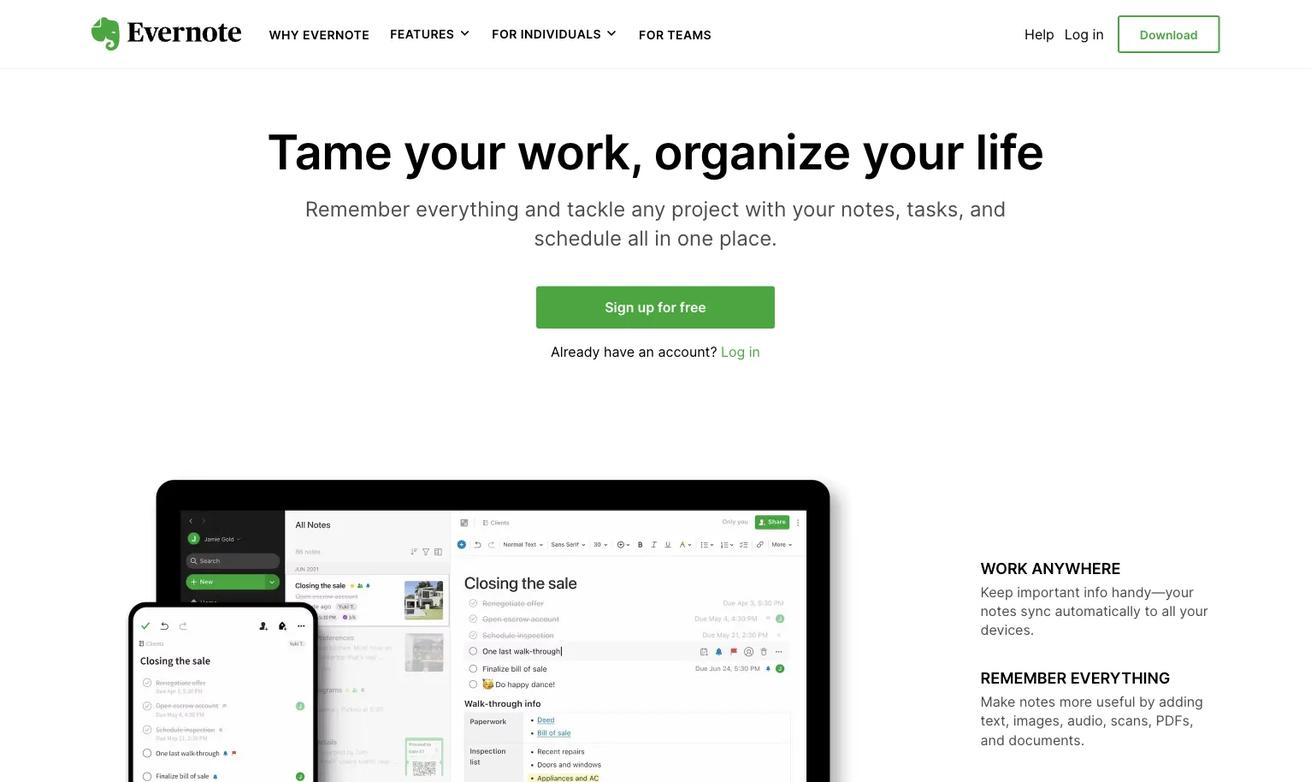 Task type: locate. For each thing, give the bounding box(es) containing it.
and down 'text,' on the bottom right of page
[[981, 732, 1005, 748]]

0 horizontal spatial all
[[628, 225, 649, 250]]

0 vertical spatial log in link
[[1065, 26, 1105, 42]]

0 vertical spatial log
[[1065, 26, 1089, 42]]

already
[[551, 343, 600, 360]]

1 vertical spatial everything
[[1071, 669, 1171, 688]]

2 horizontal spatial in
[[1093, 26, 1105, 42]]

place.
[[720, 225, 778, 250]]

1 vertical spatial all
[[1162, 603, 1177, 619]]

remember up make
[[981, 669, 1067, 688]]

remember inside remember everything make notes more useful by adding text, images, audio, scans, pdfs, and documents.
[[981, 669, 1067, 688]]

why evernote
[[269, 27, 370, 42]]

1 vertical spatial in
[[655, 225, 672, 250]]

0 vertical spatial remember
[[305, 196, 410, 221]]

account?
[[658, 343, 718, 360]]

images,
[[1014, 712, 1064, 729]]

0 horizontal spatial log
[[721, 343, 746, 360]]

schedule
[[534, 225, 622, 250]]

your
[[404, 123, 506, 181], [863, 123, 965, 181], [793, 196, 835, 221], [1180, 603, 1209, 619]]

log
[[1065, 26, 1089, 42], [721, 343, 746, 360]]

log right the help link
[[1065, 26, 1089, 42]]

free
[[680, 299, 707, 316]]

for left teams
[[639, 27, 664, 42]]

log right account?
[[721, 343, 746, 360]]

1 horizontal spatial remember
[[981, 669, 1067, 688]]

tame
[[267, 123, 392, 181]]

remember
[[305, 196, 410, 221], [981, 669, 1067, 688]]

0 vertical spatial everything
[[416, 196, 519, 221]]

0 vertical spatial notes
[[981, 603, 1017, 619]]

and
[[525, 196, 561, 221], [970, 196, 1007, 221], [981, 732, 1005, 748]]

evernote logo image
[[91, 17, 242, 51]]

useful
[[1097, 693, 1136, 710]]

evernote ui on desktop and mobile image
[[91, 471, 913, 782]]

0 vertical spatial all
[[628, 225, 649, 250]]

everything inside remember everything and tackle any project with your notes, tasks, and schedule all in one place.
[[416, 196, 519, 221]]

remember everything and tackle any project with your notes, tasks, and schedule all in one place.
[[305, 196, 1007, 250]]

teams
[[668, 27, 712, 42]]

project
[[672, 196, 740, 221]]

for inside button
[[492, 27, 518, 41]]

all inside work anywhere keep important info handy—your notes sync automatically to all your devices.
[[1162, 603, 1177, 619]]

in inside remember everything and tackle any project with your notes, tasks, and schedule all in one place.
[[655, 225, 672, 250]]

1 horizontal spatial log in link
[[1065, 26, 1105, 42]]

for teams link
[[639, 26, 712, 42]]

log in link right account?
[[721, 343, 761, 360]]

for
[[658, 299, 677, 316]]

your inside work anywhere keep important info handy—your notes sync automatically to all your devices.
[[1180, 603, 1209, 619]]

0 horizontal spatial remember
[[305, 196, 410, 221]]

notes
[[981, 603, 1017, 619], [1020, 693, 1056, 710]]

everything
[[416, 196, 519, 221], [1071, 669, 1171, 688]]

an
[[639, 343, 655, 360]]

1 horizontal spatial notes
[[1020, 693, 1056, 710]]

sync
[[1021, 603, 1052, 619]]

1 vertical spatial log in link
[[721, 343, 761, 360]]

0 horizontal spatial log in link
[[721, 343, 761, 360]]

0 vertical spatial in
[[1093, 26, 1105, 42]]

all right 'to'
[[1162, 603, 1177, 619]]

all down any
[[628, 225, 649, 250]]

in right account?
[[749, 343, 761, 360]]

pdfs,
[[1157, 712, 1194, 729]]

all inside remember everything and tackle any project with your notes, tasks, and schedule all in one place.
[[628, 225, 649, 250]]

everything inside remember everything make notes more useful by adding text, images, audio, scans, pdfs, and documents.
[[1071, 669, 1171, 688]]

one
[[678, 225, 714, 250]]

in right help
[[1093, 26, 1105, 42]]

everything for schedule
[[416, 196, 519, 221]]

notes inside work anywhere keep important info handy—your notes sync automatically to all your devices.
[[981, 603, 1017, 619]]

0 horizontal spatial notes
[[981, 603, 1017, 619]]

notes,
[[841, 196, 901, 221]]

1 horizontal spatial all
[[1162, 603, 1177, 619]]

remember down tame
[[305, 196, 410, 221]]

all
[[628, 225, 649, 250], [1162, 603, 1177, 619]]

why
[[269, 27, 300, 42]]

text,
[[981, 712, 1010, 729]]

by
[[1140, 693, 1156, 710]]

remember for remember everything and tackle any project with your notes, tasks, and schedule all in one place.
[[305, 196, 410, 221]]

and right tasks,
[[970, 196, 1007, 221]]

in
[[1093, 26, 1105, 42], [655, 225, 672, 250], [749, 343, 761, 360]]

log in link
[[1065, 26, 1105, 42], [721, 343, 761, 360]]

notes down the keep
[[981, 603, 1017, 619]]

notes up images,
[[1020, 693, 1056, 710]]

work,
[[517, 123, 643, 181]]

1 vertical spatial notes
[[1020, 693, 1056, 710]]

in down any
[[655, 225, 672, 250]]

0 horizontal spatial in
[[655, 225, 672, 250]]

info
[[1084, 583, 1108, 600]]

log in link right help
[[1065, 26, 1105, 42]]

remember inside remember everything and tackle any project with your notes, tasks, and schedule all in one place.
[[305, 196, 410, 221]]

1 horizontal spatial everything
[[1071, 669, 1171, 688]]

evernote
[[303, 27, 370, 42]]

help link
[[1025, 26, 1055, 42]]

audio,
[[1068, 712, 1107, 729]]

1 vertical spatial remember
[[981, 669, 1067, 688]]

for
[[492, 27, 518, 41], [639, 27, 664, 42]]

important
[[1018, 583, 1081, 600]]

0 horizontal spatial everything
[[416, 196, 519, 221]]

for left individuals
[[492, 27, 518, 41]]

1 horizontal spatial for
[[639, 27, 664, 42]]

tasks,
[[907, 196, 965, 221]]

2 vertical spatial in
[[749, 343, 761, 360]]

remember for remember everything make notes more useful by adding text, images, audio, scans, pdfs, and documents.
[[981, 669, 1067, 688]]

0 horizontal spatial for
[[492, 27, 518, 41]]

1 horizontal spatial log
[[1065, 26, 1089, 42]]



Task type: describe. For each thing, give the bounding box(es) containing it.
more
[[1060, 693, 1093, 710]]

scans,
[[1111, 712, 1153, 729]]

for for for teams
[[639, 27, 664, 42]]

features
[[390, 27, 455, 41]]

download link
[[1118, 15, 1221, 53]]

automatically
[[1055, 603, 1142, 619]]

devices.
[[981, 622, 1035, 638]]

life
[[976, 123, 1045, 181]]

1 vertical spatial log
[[721, 343, 746, 360]]

already have an account? log in
[[551, 343, 761, 360]]

work
[[981, 559, 1028, 578]]

for individuals
[[492, 27, 602, 41]]

and inside remember everything make notes more useful by adding text, images, audio, scans, pdfs, and documents.
[[981, 732, 1005, 748]]

download
[[1140, 27, 1198, 42]]

for teams
[[639, 27, 712, 42]]

documents.
[[1009, 732, 1085, 748]]

anywhere
[[1032, 559, 1121, 578]]

have
[[604, 343, 635, 360]]

for for for individuals
[[492, 27, 518, 41]]

adding
[[1160, 693, 1204, 710]]

sign up for free link
[[537, 286, 775, 329]]

to
[[1145, 603, 1158, 619]]

and up schedule
[[525, 196, 561, 221]]

make
[[981, 693, 1016, 710]]

sign
[[605, 299, 634, 316]]

remember everything make notes more useful by adding text, images, audio, scans, pdfs, and documents.
[[981, 669, 1204, 748]]

features button
[[390, 26, 472, 43]]

notes inside remember everything make notes more useful by adding text, images, audio, scans, pdfs, and documents.
[[1020, 693, 1056, 710]]

organize
[[654, 123, 851, 181]]

tackle
[[567, 196, 626, 221]]

for individuals button
[[492, 26, 619, 43]]

up
[[638, 299, 655, 316]]

handy—your
[[1112, 583, 1195, 600]]

with
[[745, 196, 787, 221]]

sign up for free
[[605, 299, 707, 316]]

keep
[[981, 583, 1014, 600]]

1 horizontal spatial in
[[749, 343, 761, 360]]

everything for scans,
[[1071, 669, 1171, 688]]

individuals
[[521, 27, 602, 41]]

any
[[631, 196, 666, 221]]

help
[[1025, 26, 1055, 42]]

why evernote link
[[269, 26, 370, 42]]

work anywhere keep important info handy—your notes sync automatically to all your devices.
[[981, 559, 1209, 638]]

log in
[[1065, 26, 1105, 42]]

tame your work, organize your life
[[267, 123, 1045, 181]]

your inside remember everything and tackle any project with your notes, tasks, and schedule all in one place.
[[793, 196, 835, 221]]



Task type: vqa. For each thing, say whether or not it's contained in the screenshot.
Evernote
yes



